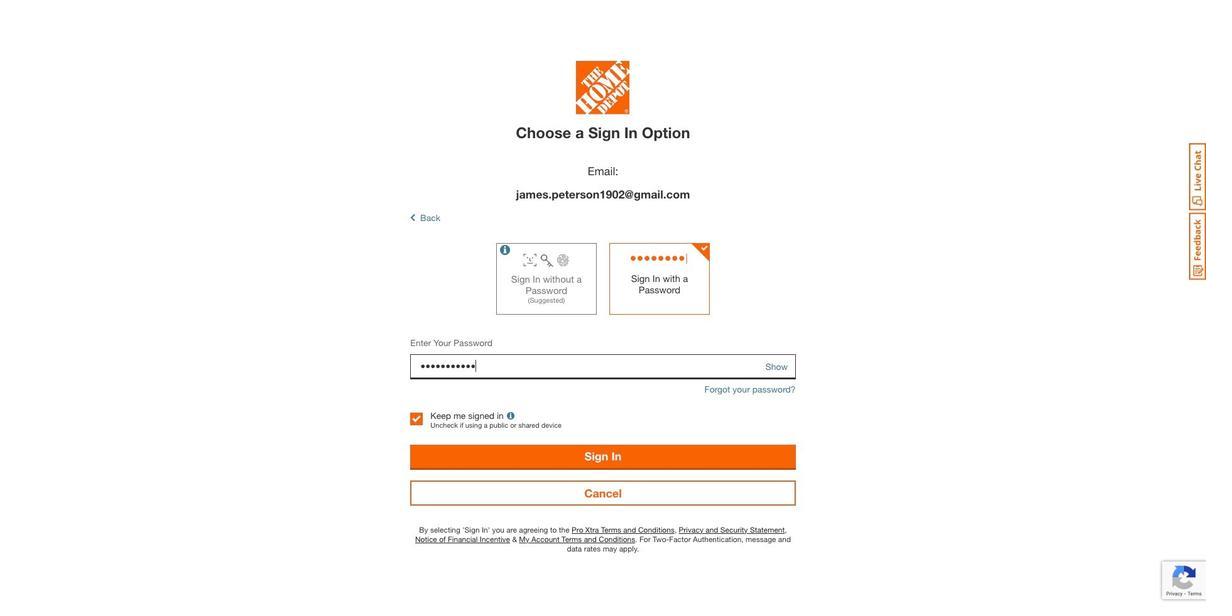 Task type: vqa. For each thing, say whether or not it's contained in the screenshot.
Feedback Link Image at the top right of the page
yes



Task type: describe. For each thing, give the bounding box(es) containing it.
live chat image
[[1189, 143, 1206, 210]]

feedback link image
[[1189, 212, 1206, 280]]



Task type: locate. For each thing, give the bounding box(es) containing it.
thd logo image
[[576, 61, 630, 118]]

back arrow image
[[410, 212, 416, 223]]

None password field
[[410, 354, 796, 379]]



